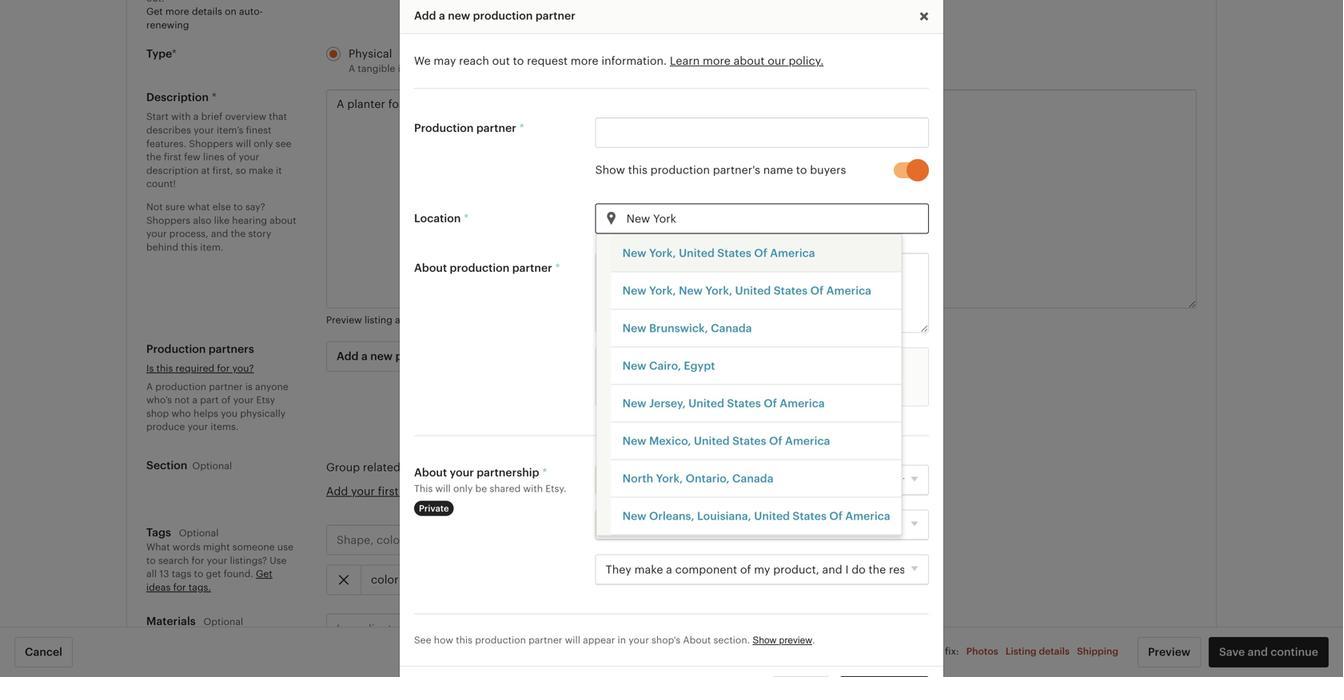 Task type: locate. For each thing, give the bounding box(es) containing it.
what up also
[[188, 202, 210, 212]]

who
[[172, 408, 191, 419]]

1 horizontal spatial get
[[256, 569, 273, 580]]

0 horizontal spatial production
[[146, 343, 206, 355]]

for left you?
[[217, 363, 230, 374]]

first down related
[[378, 485, 399, 498]]

add a new production partner up out
[[414, 9, 576, 22]]

about up the 'this'
[[414, 466, 447, 479]]

1 horizontal spatial about
[[734, 54, 765, 67]]

behind
[[146, 242, 178, 253]]

(e.g.,
[[653, 461, 680, 474]]

0 horizontal spatial about
[[270, 215, 296, 226]]

preview inside button
[[1149, 646, 1191, 659]]

0 vertical spatial you
[[442, 63, 459, 74]]

of right part
[[221, 395, 231, 406]]

first down features.
[[164, 152, 182, 162]]

united down the "understand"
[[689, 397, 725, 410]]

1 horizontal spatial production
[[414, 121, 474, 134]]

2 horizontal spatial a
[[649, 63, 655, 74]]

you up items.
[[221, 408, 238, 419]]

0 horizontal spatial get
[[146, 6, 163, 17]]

first inside start with a brief overview that describes your item's finest features. shoppers will only see the first few lines of your description at first, so make it count!
[[164, 152, 182, 162]]

that right item
[[421, 63, 439, 74]]

0 vertical spatial about
[[734, 54, 765, 67]]

1 vertical spatial new
[[370, 350, 393, 363]]

1 horizontal spatial you
[[442, 63, 459, 74]]

0 vertical spatial shoppers
[[189, 138, 233, 149]]

0 vertical spatial buyers
[[726, 63, 757, 74]]

of
[[754, 247, 768, 259], [811, 284, 824, 297], [764, 397, 777, 410], [769, 435, 783, 447], [830, 510, 843, 523]]

optional down tags.
[[204, 617, 243, 628]]

story
[[248, 228, 271, 239]]

shoppers down sure
[[146, 215, 190, 226]]

partners
[[209, 343, 254, 355]]

listings
[[404, 461, 442, 474]]

show
[[596, 164, 625, 177], [753, 635, 777, 646]]

your right listings
[[450, 466, 474, 479]]

Ingredients, components, etc. text field
[[326, 614, 705, 644]]

show left preview
[[753, 635, 777, 646]]

production partners is this required for you? a production partner is anyone who's not a part of your etsy shop who helps you physically produce your items.
[[146, 343, 289, 432]]

the inside start with a brief overview that describes your item's finest features. shoppers will only see the first few lines of your description at first, so make it count!
[[146, 152, 161, 162]]

1 horizontal spatial with
[[523, 483, 543, 494]]

0 vertical spatial about
[[414, 262, 447, 274]]

0 vertical spatial optional
[[192, 461, 232, 471]]

first
[[164, 152, 182, 162], [378, 485, 399, 498]]

will inside physical a tangible item that you will ship to buyers.
[[461, 63, 477, 74]]

about down the location
[[414, 262, 447, 274]]

1 horizontal spatial a
[[349, 63, 355, 74]]

type
[[146, 47, 172, 60]]

ingredients
[[371, 662, 432, 675]]

add a new production partner down preview listing as a google search result
[[337, 350, 498, 363]]

ideas
[[146, 582, 171, 593]]

1 horizontal spatial what
[[737, 361, 764, 374]]

show up t 2 image
[[596, 164, 625, 177]]

0 vertical spatial first
[[164, 152, 182, 162]]

City, State, Country text field
[[596, 203, 929, 234]]

what inside not sure what else to say? shoppers also like hearing about your process, and the story behind this item.
[[188, 202, 210, 212]]

details
[[192, 6, 222, 17], [1039, 646, 1070, 657]]

production for production partner *
[[414, 121, 474, 134]]

0 vertical spatial canada
[[711, 322, 752, 335]]

finest
[[246, 125, 272, 136]]

0 horizontal spatial first
[[164, 152, 182, 162]]

0 horizontal spatial with
[[171, 111, 191, 122]]

0 horizontal spatial you
[[221, 408, 238, 419]]

production inside production partners is this required for you? a production partner is anyone who's not a part of your etsy shop who helps you physically produce your items.
[[155, 381, 206, 392]]

optional for tags
[[179, 528, 219, 539]]

optional
[[192, 461, 232, 471], [179, 528, 219, 539], [204, 617, 243, 628]]

about up story
[[270, 215, 296, 226]]

of up first,
[[227, 152, 236, 162]]

keep
[[606, 380, 633, 393]]

1 horizontal spatial buyers
[[726, 63, 757, 74]]

buyers right name
[[810, 164, 847, 177]]

add a new production partner
[[414, 9, 576, 22], [337, 350, 498, 363]]

about inside not sure what else to say? shoppers also like hearing about your process, and the story behind this item.
[[270, 215, 296, 226]]

file
[[689, 63, 703, 74]]

name
[[764, 164, 794, 177]]

production partner *
[[414, 121, 525, 134]]

and
[[211, 228, 228, 239], [1248, 646, 1269, 659]]

None text field
[[326, 90, 1197, 309], [596, 118, 929, 148], [326, 90, 1197, 309], [596, 118, 929, 148]]

see
[[414, 635, 432, 646]]

shoppers up lines
[[189, 138, 233, 149]]

0 horizontal spatial description
[[146, 165, 199, 176]]

1 horizontal spatial search
[[452, 315, 482, 326]]

0 horizontal spatial what
[[188, 202, 210, 212]]

york, for ontario,
[[656, 472, 683, 485]]

about right shop's
[[683, 635, 711, 646]]

that inside digital a digital file that buyers will download.
[[706, 63, 724, 74]]

of for new jersey, united states of america
[[764, 397, 777, 410]]

production up 'result' on the top
[[450, 262, 510, 274]]

new brunswick, canada
[[623, 322, 752, 335]]

left
[[776, 534, 793, 546]]

1 vertical spatial production
[[146, 343, 206, 355]]

1 horizontal spatial that
[[421, 63, 439, 74]]

0 vertical spatial only
[[254, 138, 273, 149]]

for inside what words might someone use to search for your listings? use all 13 tags to get found.
[[192, 555, 204, 566]]

digital
[[658, 63, 687, 74]]

process,
[[169, 228, 208, 239]]

section
[[146, 459, 188, 472]]

0 vertical spatial add a new production partner
[[414, 9, 576, 22]]

production right how
[[475, 635, 526, 646]]

your up "behind"
[[146, 228, 167, 239]]

1 horizontal spatial show
[[753, 635, 777, 646]]

else
[[213, 202, 231, 212]]

may
[[434, 54, 456, 67]]

1 vertical spatial only
[[453, 483, 473, 494]]

with left etsy.
[[523, 483, 543, 494]]

new down listing
[[370, 350, 393, 363]]

2 vertical spatial optional
[[204, 617, 243, 628]]

a up the who's
[[146, 381, 153, 392]]

united for york,
[[679, 247, 715, 259]]

states down city, state, country 'text field'
[[774, 284, 808, 297]]

mexico,
[[649, 435, 691, 447]]

america down city, state, country 'text field'
[[770, 247, 816, 259]]

1 vertical spatial about
[[414, 466, 447, 479]]

states
[[718, 247, 752, 259], [774, 284, 808, 297], [727, 397, 761, 410], [733, 435, 767, 447], [793, 510, 827, 523]]

the down features.
[[146, 152, 161, 162]]

see
[[276, 138, 292, 149]]

1 vertical spatial shoppers
[[146, 215, 190, 226]]

12
[[762, 534, 773, 546]]

more
[[165, 6, 189, 17], [571, 54, 599, 67], [703, 54, 731, 67]]

a inside digital a digital file that buyers will download.
[[649, 63, 655, 74]]

1 vertical spatial get
[[256, 569, 273, 580]]

2 vertical spatial about
[[683, 635, 711, 646]]

america for new jersey, united states of america
[[780, 397, 825, 410]]

buyers
[[726, 63, 757, 74], [810, 164, 847, 177], [634, 361, 670, 374]]

not
[[146, 202, 163, 212]]

to
[[513, 54, 524, 67], [501, 63, 510, 74], [796, 164, 807, 177], [234, 202, 243, 212], [518, 461, 529, 474], [146, 555, 156, 566], [194, 569, 203, 580]]

on
[[225, 6, 237, 17]]

new for new orleans, louisiana, united states of america
[[623, 510, 647, 523]]

is
[[146, 363, 154, 374]]

tags optional
[[146, 526, 219, 539]]

add for add a new production partner
[[414, 9, 436, 22]]

2 vertical spatial add
[[326, 485, 348, 498]]

a down digital
[[649, 63, 655, 74]]

1 vertical spatial add a new production partner
[[337, 350, 498, 363]]

1 horizontal spatial details
[[1039, 646, 1070, 657]]

for
[[860, 361, 875, 374], [217, 363, 230, 374], [192, 555, 204, 566], [173, 582, 186, 593]]

that for digital
[[706, 63, 724, 74]]

about left our
[[734, 54, 765, 67]]

york, for new
[[649, 284, 676, 297]]

add down preview listing as a google search result
[[337, 350, 359, 363]]

1 vertical spatial the
[[231, 228, 246, 239]]

type *
[[146, 47, 177, 60]]

1 horizontal spatial the
[[231, 228, 246, 239]]

canada up new orleans, louisiana, united states of america
[[733, 472, 774, 485]]

show this production partner's name to buyers
[[596, 164, 847, 177]]

fix:
[[946, 646, 960, 657]]

1 vertical spatial of
[[221, 395, 231, 406]]

browse
[[611, 461, 650, 474]]

united up new york, new york, united states of america
[[679, 247, 715, 259]]

new for new cairo, egypt
[[623, 359, 647, 372]]

materials optional
[[146, 615, 243, 628]]

0 horizontal spatial only
[[254, 138, 273, 149]]

and right save
[[1248, 646, 1269, 659]]

1 vertical spatial description
[[658, 380, 719, 393]]

united up bracelets,
[[694, 435, 730, 447]]

only inside start with a brief overview that describes your item's finest features. shoppers will only see the first few lines of your description at first, so make it count!
[[254, 138, 273, 149]]

your down is at the left bottom
[[233, 395, 254, 406]]

not sure what else to say? shoppers also like hearing about your process, and the story behind this item.
[[146, 202, 296, 253]]

the down hearing
[[231, 228, 246, 239]]

1 vertical spatial and
[[1248, 646, 1269, 659]]

2 horizontal spatial more
[[703, 54, 731, 67]]

get down the use
[[256, 569, 273, 580]]

new for new york, new york, united states of america
[[623, 284, 647, 297]]

1 horizontal spatial only
[[453, 483, 473, 494]]

will inside digital a digital file that buyers will download.
[[760, 63, 775, 74]]

america up gifts,
[[785, 435, 831, 447]]

production up not
[[155, 381, 206, 392]]

2 vertical spatial buyers
[[634, 361, 670, 374]]

a left brief
[[193, 111, 199, 122]]

yarn).
[[838, 461, 869, 474]]

a inside physical a tangible item that you will ship to buyers.
[[349, 63, 355, 74]]

0 vertical spatial preview
[[326, 315, 362, 326]]

new up physical a tangible item that you will ship to buyers.
[[448, 9, 471, 22]]

you.
[[878, 361, 901, 374]]

will left download.
[[760, 63, 775, 74]]

production inside production partners is this required for you? a production partner is anyone who's not a part of your etsy shop who helps you physically produce your items.
[[146, 343, 206, 355]]

get up the renewing
[[146, 6, 163, 17]]

your down helps
[[188, 422, 208, 432]]

about
[[414, 262, 447, 274], [414, 466, 447, 479], [683, 635, 711, 646]]

1 vertical spatial you
[[221, 408, 238, 419]]

0 vertical spatial what
[[188, 202, 210, 212]]

a for physical
[[349, 63, 355, 74]]

1 vertical spatial show
[[753, 635, 777, 646]]

optional down items.
[[192, 461, 232, 471]]

you inside production partners is this required for you? a production partner is anyone who's not a part of your etsy shop who helps you physically produce your items.
[[221, 408, 238, 419]]

the inside not sure what else to say? shoppers also like hearing about your process, and the story behind this item.
[[231, 228, 246, 239]]

0 vertical spatial the
[[146, 152, 161, 162]]

item.
[[200, 242, 224, 253]]

production for production partners is this required for you? a production partner is anyone who's not a part of your etsy shop who helps you physically produce your items.
[[146, 343, 206, 355]]

1 vertical spatial preview
[[1149, 646, 1191, 659]]

what words might someone use to search for your listings? use all 13 tags to get found.
[[146, 542, 294, 580]]

0 vertical spatial get
[[146, 6, 163, 17]]

america down help buyers understand what this partner does for you. keep this description general.
[[780, 397, 825, 410]]

for down tags
[[173, 582, 186, 593]]

0 vertical spatial production
[[414, 121, 474, 134]]

search up tags
[[158, 555, 189, 566]]

1 horizontal spatial first
[[378, 485, 399, 498]]

and down like
[[211, 228, 228, 239]]

in
[[618, 635, 626, 646]]

details inside get more details on auto- renewing
[[192, 6, 222, 17]]

0 vertical spatial description
[[146, 165, 199, 176]]

details left on
[[192, 6, 222, 17]]

0 horizontal spatial buyers
[[634, 361, 670, 374]]

for down words
[[192, 555, 204, 566]]

0 vertical spatial and
[[211, 228, 228, 239]]

description inside help buyers understand what this partner does for you. keep this description general.
[[658, 380, 719, 393]]

color
[[371, 574, 399, 586]]

will inside start with a brief overview that describes your item's finest features. shoppers will only see the first few lines of your description at first, so make it count!
[[236, 138, 251, 149]]

add your first section link
[[326, 485, 441, 498]]

louisiana,
[[697, 510, 752, 523]]

preview for preview listing as a google search result
[[326, 315, 362, 326]]

0 horizontal spatial details
[[192, 6, 222, 17]]

new
[[623, 247, 647, 259], [623, 284, 647, 297], [679, 284, 703, 297], [623, 322, 647, 335], [623, 359, 647, 372], [623, 397, 647, 410], [623, 435, 647, 447], [623, 510, 647, 523]]

0 horizontal spatial show
[[596, 164, 625, 177]]

a down physical at the left of the page
[[349, 63, 355, 74]]

1 vertical spatial add
[[337, 350, 359, 363]]

preview for preview
[[1149, 646, 1191, 659]]

1 vertical spatial what
[[737, 361, 764, 374]]

america for new york, united states of america
[[770, 247, 816, 259]]

preview
[[326, 315, 362, 326], [1149, 646, 1191, 659]]

to right the else
[[234, 202, 243, 212]]

use
[[270, 555, 287, 566]]

only
[[254, 138, 273, 149], [453, 483, 473, 494]]

states up father's
[[733, 435, 767, 447]]

optional inside tags optional
[[179, 528, 219, 539]]

details right listing
[[1039, 646, 1070, 657]]

optional inside materials optional
[[204, 617, 243, 628]]

production down may
[[414, 121, 474, 134]]

all
[[146, 569, 157, 580]]

states down the general.
[[727, 397, 761, 410]]

production up out
[[473, 9, 533, 22]]

so
[[236, 165, 246, 176]]

2 horizontal spatial that
[[706, 63, 724, 74]]

0 horizontal spatial a
[[146, 381, 153, 392]]

will right the 'this'
[[435, 483, 451, 494]]

your down might
[[207, 555, 227, 566]]

1 vertical spatial optional
[[179, 528, 219, 539]]

0 vertical spatial of
[[227, 152, 236, 162]]

what up the general.
[[737, 361, 764, 374]]

1 horizontal spatial and
[[1248, 646, 1269, 659]]

united up 12
[[754, 510, 790, 523]]

a right not
[[192, 395, 198, 406]]

what
[[188, 202, 210, 212], [737, 361, 764, 374]]

new for new mexico, united states of america
[[623, 435, 647, 447]]

get inside get ideas for tags.
[[256, 569, 273, 580]]

preview left save
[[1149, 646, 1191, 659]]

canada down new york, new york, united states of america
[[711, 322, 752, 335]]

buyers inside digital a digital file that buyers will download.
[[726, 63, 757, 74]]

1 horizontal spatial description
[[658, 380, 719, 393]]

1 vertical spatial with
[[523, 483, 543, 494]]

a inside start with a brief overview that describes your item's finest features. shoppers will only see the first few lines of your description at first, so make it count!
[[193, 111, 199, 122]]

only left be
[[453, 483, 473, 494]]

buyers left our
[[726, 63, 757, 74]]

general.
[[722, 380, 766, 393]]

and inside button
[[1248, 646, 1269, 659]]

0 horizontal spatial search
[[158, 555, 189, 566]]

0 vertical spatial with
[[171, 111, 191, 122]]

with
[[171, 111, 191, 122], [523, 483, 543, 494]]

0 horizontal spatial that
[[269, 111, 287, 122]]

your down related
[[351, 485, 375, 498]]

more right the "learn"
[[703, 54, 731, 67]]

t 2 image
[[605, 211, 618, 229]]

2 horizontal spatial buyers
[[810, 164, 847, 177]]

optional up words
[[179, 528, 219, 539]]

will left ship
[[461, 63, 477, 74]]

you
[[442, 63, 459, 74], [221, 408, 238, 419]]

shop
[[146, 408, 169, 419]]

0 vertical spatial new
[[448, 9, 471, 22]]

at
[[201, 165, 210, 176]]

does
[[831, 361, 858, 374]]

states for new jersey, united states of america
[[727, 397, 761, 410]]

0 vertical spatial details
[[192, 6, 222, 17]]

description
[[146, 165, 199, 176], [658, 380, 719, 393]]

see how this production partner will appear in your shop's about section. show preview .
[[414, 635, 815, 646]]

get inside get more details on auto- renewing
[[146, 6, 163, 17]]

0 vertical spatial add
[[414, 9, 436, 22]]

1 vertical spatial search
[[158, 555, 189, 566]]

0 vertical spatial show
[[596, 164, 625, 177]]

0 horizontal spatial more
[[165, 6, 189, 17]]

description down egypt
[[658, 380, 719, 393]]

that right file
[[706, 63, 724, 74]]

get more details on auto- renewing
[[146, 6, 263, 30]]

tags
[[172, 569, 191, 580]]

ship
[[479, 63, 498, 74]]

shoppers
[[189, 138, 233, 149], [146, 215, 190, 226]]

more right request
[[571, 54, 599, 67]]

description
[[146, 91, 209, 104]]

about inside about your partnership * this will only be shared with etsy.
[[414, 466, 447, 479]]

0 horizontal spatial preview
[[326, 315, 362, 326]]

optional inside section optional
[[192, 461, 232, 471]]

physically
[[240, 408, 286, 419]]

describes
[[146, 125, 191, 136]]

will inside about your partnership * this will only be shared with etsy.
[[435, 483, 451, 494]]

buyers right 'help'
[[634, 361, 670, 374]]

policy.
[[789, 54, 824, 67]]

physical a tangible item that you will ship to buyers.
[[349, 47, 547, 74]]

america for new mexico, united states of america
[[785, 435, 831, 447]]

that inside physical a tangible item that you will ship to buyers.
[[421, 63, 439, 74]]

0 horizontal spatial and
[[211, 228, 228, 239]]

to right ship
[[501, 63, 510, 74]]

brunswick,
[[649, 322, 708, 335]]

production up required
[[146, 343, 206, 355]]

1 horizontal spatial preview
[[1149, 646, 1191, 659]]

1 vertical spatial about
[[270, 215, 296, 226]]

None text field
[[596, 253, 929, 333]]

0 horizontal spatial the
[[146, 152, 161, 162]]

a up physical a tangible item that you will ship to buyers.
[[439, 9, 445, 22]]

that up the finest
[[269, 111, 287, 122]]

with inside about your partnership * this will only be shared with etsy.
[[523, 483, 543, 494]]

tags
[[146, 526, 171, 539]]

about for about your partnership * this will only be shared with etsy.
[[414, 466, 447, 479]]

add down group
[[326, 485, 348, 498]]



Task type: vqa. For each thing, say whether or not it's contained in the screenshot.
second prints from the right
no



Task type: describe. For each thing, give the bounding box(es) containing it.
produce
[[146, 422, 185, 432]]

to right out
[[513, 54, 524, 67]]

your inside what words might someone use to search for your listings? use all 13 tags to get found.
[[207, 555, 227, 566]]

1 vertical spatial canada
[[733, 472, 774, 485]]

what inside help buyers understand what this partner does for you. keep this description general.
[[737, 361, 764, 374]]

that for physical
[[421, 63, 439, 74]]

a inside production partners is this required for you? a production partner is anyone who's not a part of your etsy shop who helps you physically produce your items.
[[192, 395, 198, 406]]

get ideas for tags.
[[146, 569, 273, 593]]

to inside physical a tangible item that you will ship to buyers.
[[501, 63, 510, 74]]

add for add your first section
[[326, 485, 348, 498]]

your inside about your partnership * this will only be shared with etsy.
[[450, 466, 474, 479]]

preview,
[[905, 646, 943, 657]]

tags.
[[189, 582, 211, 593]]

north
[[623, 472, 654, 485]]

is this required for you? link
[[146, 363, 254, 374]]

1 vertical spatial buyers
[[810, 164, 847, 177]]

count!
[[146, 178, 176, 189]]

understand
[[673, 361, 734, 374]]

ontario,
[[686, 472, 730, 485]]

buyers.
[[513, 63, 547, 74]]

a inside production partners is this required for you? a production partner is anyone who's not a part of your etsy shop who helps you physically produce your items.
[[146, 381, 153, 392]]

listing
[[1006, 646, 1037, 657]]

items.
[[211, 422, 239, 432]]

0 vertical spatial search
[[452, 315, 482, 326]]

help buyers understand what this partner does for you. keep this description general.
[[606, 361, 901, 393]]

shop's
[[652, 635, 681, 646]]

get for get more details on auto- renewing
[[146, 6, 163, 17]]

location *
[[414, 212, 469, 225]]

shoppers inside not sure what else to say? shoppers also like hearing about your process, and the story behind this item.
[[146, 215, 190, 226]]

few
[[184, 152, 201, 162]]

this
[[414, 483, 433, 494]]

states up left
[[793, 510, 827, 523]]

of inside start with a brief overview that describes your item's finest features. shoppers will only see the first few lines of your description at first, so make it count!
[[227, 152, 236, 162]]

tangible
[[358, 63, 396, 74]]

might
[[203, 542, 230, 553]]

north york, ontario, canada
[[623, 472, 774, 485]]

for inside get ideas for tags.
[[173, 582, 186, 593]]

required
[[176, 363, 215, 374]]

states for new york, united states of america
[[718, 247, 752, 259]]

of for new mexico, united states of america
[[769, 435, 783, 447]]

reach
[[459, 54, 489, 67]]

gifts,
[[807, 461, 835, 474]]

1 horizontal spatial new
[[448, 9, 471, 22]]

and inside not sure what else to say? shoppers also like hearing about your process, and the story behind this item.
[[211, 228, 228, 239]]

about for hearing
[[270, 215, 296, 226]]

Shape, color, style, function, etc. text field
[[326, 525, 705, 555]]

for inside help buyers understand what this partner does for you. keep this description general.
[[860, 361, 875, 374]]

orleans,
[[649, 510, 695, 523]]

with inside start with a brief overview that describes your item's finest features. shoppers will only see the first few lines of your description at first, so make it count!
[[171, 111, 191, 122]]

what
[[146, 542, 170, 553]]

out
[[492, 54, 510, 67]]

we may reach out to request more information. learn more about our policy.
[[414, 54, 824, 67]]

helps
[[194, 408, 218, 419]]

item's
[[217, 125, 243, 136]]

group
[[326, 461, 360, 474]]

for inside production partners is this required for you? a production partner is anyone who's not a part of your etsy shop who helps you physically produce your items.
[[217, 363, 230, 374]]

america up "does"
[[827, 284, 872, 297]]

* inside about your partnership * this will only be shared with etsy.
[[543, 466, 547, 479]]

preview button
[[1138, 637, 1202, 668]]

will left the appear at the bottom of page
[[565, 635, 581, 646]]

it
[[276, 165, 282, 176]]

into
[[445, 461, 466, 474]]

1 vertical spatial details
[[1039, 646, 1070, 657]]

your up 'so'
[[239, 152, 259, 162]]

partner inside help buyers understand what this partner does for you. keep this description general.
[[789, 361, 828, 374]]

united down new york, united states of america on the top of the page
[[735, 284, 771, 297]]

new mexico, united states of america
[[623, 435, 831, 447]]

new for new york, united states of america
[[623, 247, 647, 259]]

shoppers
[[558, 461, 608, 474]]

get more details on auto- renewing button
[[146, 5, 298, 32]]

start with a brief overview that describes your item's finest features. shoppers will only see the first few lines of your description at first, so make it count!
[[146, 111, 292, 189]]

1 horizontal spatial more
[[571, 54, 599, 67]]

1 vertical spatial first
[[378, 485, 399, 498]]

america down yarn).
[[846, 510, 891, 523]]

to left help
[[518, 461, 529, 474]]

sure
[[165, 202, 185, 212]]

jersey,
[[649, 397, 686, 410]]

new orleans, louisiana, united states of america
[[623, 510, 891, 523]]

this inside not sure what else to say? shoppers also like hearing about your process, and the story behind this item.
[[181, 242, 198, 253]]

learn more about our policy. link
[[670, 54, 824, 67]]

preview
[[780, 635, 813, 646]]

sections
[[468, 461, 515, 474]]

digital a digital file that buyers will download.
[[649, 47, 826, 74]]

to up tags.
[[194, 569, 203, 580]]

about production partner *
[[414, 262, 560, 274]]

partner inside production partners is this required for you? a production partner is anyone who's not a part of your etsy shop who helps you physically produce your items.
[[209, 381, 243, 392]]

0 horizontal spatial new
[[370, 350, 393, 363]]

you?
[[232, 363, 254, 374]]

to right name
[[796, 164, 807, 177]]

photos
[[967, 646, 999, 657]]

as
[[395, 315, 405, 326]]

information.
[[602, 54, 667, 67]]

description inside start with a brief overview that describes your item's finest features. shoppers will only see the first few lines of your description at first, so make it count!
[[146, 165, 199, 176]]

states for new mexico, united states of america
[[733, 435, 767, 447]]

materials
[[146, 615, 196, 628]]

more inside get more details on auto- renewing
[[165, 6, 189, 17]]

united for jersey,
[[689, 397, 725, 410]]

of for new york, united states of america
[[754, 247, 768, 259]]

new for new jersey, united states of america
[[623, 397, 647, 410]]

your right in
[[629, 635, 649, 646]]

help
[[532, 461, 555, 474]]

a for digital
[[649, 63, 655, 74]]

shoppers inside start with a brief overview that describes your item's finest features. shoppers will only see the first few lines of your description at first, so make it count!
[[189, 138, 233, 149]]

your inside not sure what else to say? shoppers also like hearing about your process, and the story behind this item.
[[146, 228, 167, 239]]

section
[[402, 485, 441, 498]]

also
[[193, 215, 212, 226]]

cairo,
[[649, 359, 681, 372]]

cancel
[[25, 646, 62, 659]]

search inside what words might someone use to search for your listings? use all 13 tags to get found.
[[158, 555, 189, 566]]

that inside start with a brief overview that describes your item's finest features. shoppers will only see the first few lines of your description at first, so make it count!
[[269, 111, 287, 122]]

york, for united
[[649, 247, 676, 259]]

optional for materials
[[204, 617, 243, 628]]

a down listing
[[362, 350, 368, 363]]

you inside physical a tangible item that you will ship to buyers.
[[442, 63, 459, 74]]

of inside production partners is this required for you? a production partner is anyone who's not a part of your etsy shop who helps you physically produce your items.
[[221, 395, 231, 406]]

listings?
[[230, 555, 267, 566]]

section optional
[[146, 459, 232, 472]]

13
[[159, 569, 169, 580]]

a right as
[[408, 315, 413, 326]]

anyone
[[255, 381, 289, 392]]

group related listings into sections to help shoppers browse (e.g., bracelets, father's day gifts, yarn).
[[326, 461, 869, 474]]

continue
[[1271, 646, 1319, 659]]

egypt
[[684, 359, 715, 372]]

about for more
[[734, 54, 765, 67]]

lines
[[203, 152, 224, 162]]

close image
[[920, 13, 929, 22]]

your down brief
[[194, 125, 214, 136]]

only inside about your partnership * this will only be shared with etsy.
[[453, 483, 473, 494]]

production left "partner's"
[[651, 164, 710, 177]]

new cairo, egypt
[[623, 359, 715, 372]]

production down google
[[396, 350, 455, 363]]

to inside not sure what else to say? shoppers also like hearing about your process, and the story behind this item.
[[234, 202, 243, 212]]

to preview, fix: photos listing details shipping
[[891, 646, 1119, 657]]

this inside production partners is this required for you? a production partner is anyone who's not a part of your etsy shop who helps you physically produce your items.
[[156, 363, 173, 374]]

get for get ideas for tags.
[[256, 569, 273, 580]]

buyers inside help buyers understand what this partner does for you. keep this description general.
[[634, 361, 670, 374]]

be
[[476, 483, 487, 494]]

united for mexico,
[[694, 435, 730, 447]]

result
[[485, 315, 511, 326]]

private
[[419, 503, 449, 514]]

to up all
[[146, 555, 156, 566]]

item
[[398, 63, 419, 74]]

new for new brunswick, canada
[[623, 322, 647, 335]]

save
[[1220, 646, 1246, 659]]

about for about production partner *
[[414, 262, 447, 274]]

optional for section
[[192, 461, 232, 471]]



